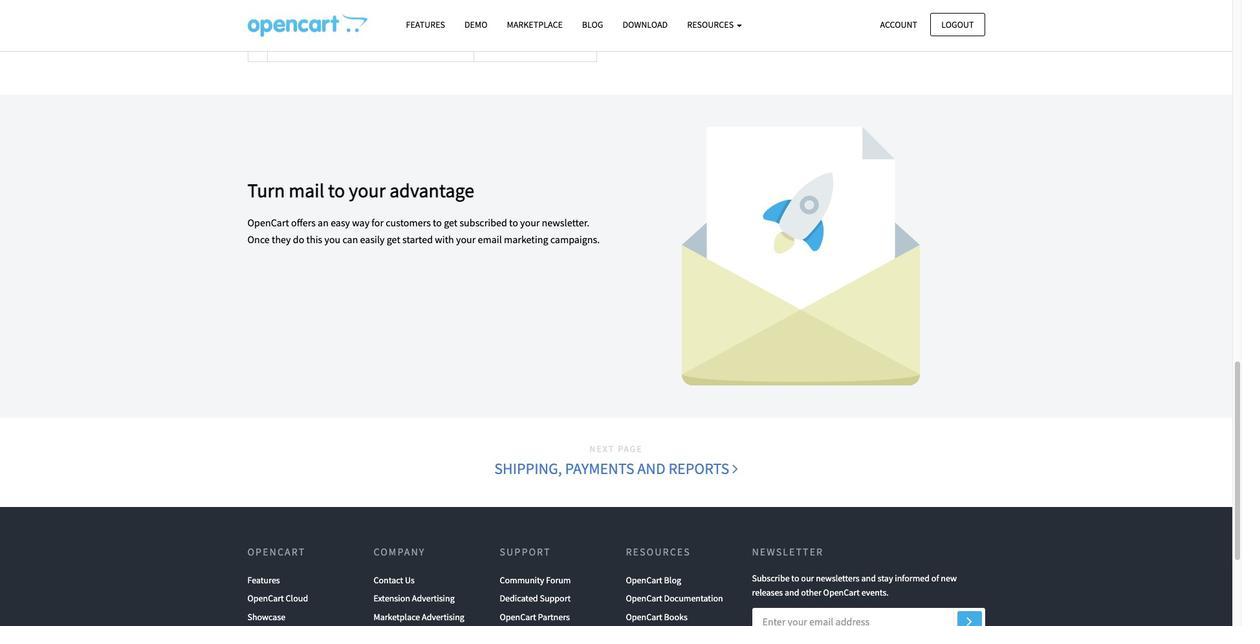 Task type: locate. For each thing, give the bounding box(es) containing it.
0 vertical spatial and
[[638, 459, 666, 479]]

advertising inside marketplace advertising "link"
[[422, 611, 465, 623]]

1 vertical spatial advertising
[[422, 611, 465, 623]]

way
[[352, 216, 370, 229]]

0 vertical spatial your
[[349, 178, 386, 203]]

customers
[[386, 216, 431, 229]]

contact us
[[374, 575, 415, 586]]

community forum
[[500, 575, 571, 586]]

and
[[638, 459, 666, 479], [862, 573, 876, 584], [785, 587, 800, 599]]

marketplace advertising link
[[374, 608, 465, 626]]

community forum link
[[500, 571, 571, 590]]

partners
[[538, 611, 570, 623]]

extension advertising
[[374, 593, 455, 605]]

0 horizontal spatial blog
[[582, 19, 603, 30]]

your up marketing
[[520, 216, 540, 229]]

features link for demo
[[396, 14, 455, 36]]

opencart up "opencart documentation"
[[626, 575, 663, 586]]

marketplace inside "link"
[[374, 611, 420, 623]]

next page
[[590, 443, 643, 455]]

page
[[618, 443, 643, 455]]

get right easily at the top left
[[387, 233, 400, 246]]

get up the with
[[444, 216, 458, 229]]

0 vertical spatial get
[[444, 216, 458, 229]]

started
[[403, 233, 433, 246]]

resources link
[[678, 14, 752, 36]]

1 horizontal spatial your
[[456, 233, 476, 246]]

advertising for extension advertising
[[412, 593, 455, 605]]

to left our
[[792, 573, 800, 584]]

0 vertical spatial advertising
[[412, 593, 455, 605]]

dedicated support
[[500, 593, 571, 605]]

mail
[[289, 178, 324, 203]]

opencart documentation link
[[626, 590, 723, 608]]

this
[[306, 233, 322, 246]]

blog up "opencart documentation"
[[664, 575, 681, 586]]

marketplace link
[[497, 14, 573, 36]]

0 vertical spatial support
[[500, 545, 551, 558]]

us
[[405, 575, 415, 586]]

shipping, payments and reports link
[[494, 457, 739, 481]]

dedicated
[[500, 593, 538, 605]]

support up the partners
[[540, 593, 571, 605]]

1 horizontal spatial features link
[[396, 14, 455, 36]]

and down page
[[638, 459, 666, 479]]

0 horizontal spatial your
[[349, 178, 386, 203]]

features up opencart cloud at bottom left
[[248, 575, 280, 586]]

they
[[272, 233, 291, 246]]

blog left "download"
[[582, 19, 603, 30]]

1 vertical spatial features link
[[248, 571, 280, 590]]

to up the with
[[433, 216, 442, 229]]

new
[[941, 573, 957, 584]]

2 horizontal spatial your
[[520, 216, 540, 229]]

campaigns.
[[550, 233, 600, 246]]

your up way on the left of page
[[349, 178, 386, 203]]

opencart up once
[[248, 216, 289, 229]]

0 horizontal spatial features link
[[248, 571, 280, 590]]

0 horizontal spatial features
[[248, 575, 280, 586]]

your right the with
[[456, 233, 476, 246]]

marketplace left blog link
[[507, 19, 563, 30]]

opencart inside opencart offers an easy way for customers to get subscribed to your newsletter. once they do this you can easily get started with your email marketing campaigns.
[[248, 216, 289, 229]]

features left demo
[[406, 19, 445, 30]]

advertising
[[412, 593, 455, 605], [422, 611, 465, 623]]

marketplace down "extension"
[[374, 611, 420, 623]]

subscribe to our newsletters and stay informed of new releases and other opencart events.
[[752, 573, 957, 599]]

2 vertical spatial and
[[785, 587, 800, 599]]

1 vertical spatial and
[[862, 573, 876, 584]]

and up events.
[[862, 573, 876, 584]]

stay
[[878, 573, 893, 584]]

0 horizontal spatial and
[[638, 459, 666, 479]]

advertising for marketplace advertising
[[422, 611, 465, 623]]

opencart left books
[[626, 611, 663, 623]]

features
[[406, 19, 445, 30], [248, 575, 280, 586]]

of
[[932, 573, 939, 584]]

0 horizontal spatial marketplace
[[374, 611, 420, 623]]

0 vertical spatial marketplace
[[507, 19, 563, 30]]

turn mail to your advantage
[[248, 178, 474, 203]]

blog link
[[573, 14, 613, 36]]

for
[[372, 216, 384, 229]]

features for demo
[[406, 19, 445, 30]]

features link up opencart cloud at bottom left
[[248, 571, 280, 590]]

2 vertical spatial your
[[456, 233, 476, 246]]

1 vertical spatial features
[[248, 575, 280, 586]]

to right mail
[[328, 178, 345, 203]]

1 vertical spatial marketplace
[[374, 611, 420, 623]]

reports
[[669, 459, 730, 479]]

dedicated support link
[[500, 590, 571, 608]]

account
[[880, 18, 918, 30]]

support up community
[[500, 545, 551, 558]]

marketplace for marketplace advertising
[[374, 611, 420, 623]]

your
[[349, 178, 386, 203], [520, 216, 540, 229], [456, 233, 476, 246]]

support
[[500, 545, 551, 558], [540, 593, 571, 605]]

shipping,
[[495, 459, 562, 479]]

marketplace for marketplace
[[507, 19, 563, 30]]

newsletter.
[[542, 216, 590, 229]]

opencart inside 'link'
[[500, 611, 536, 623]]

1 horizontal spatial features
[[406, 19, 445, 30]]

opencart up showcase
[[248, 593, 284, 605]]

resources
[[687, 19, 736, 30], [626, 545, 691, 558]]

advertising up "marketplace advertising"
[[412, 593, 455, 605]]

opencart down opencart blog link
[[626, 593, 663, 605]]

demo
[[465, 19, 488, 30]]

our
[[801, 573, 814, 584]]

account link
[[869, 13, 929, 36]]

payments
[[565, 459, 635, 479]]

opencart up opencart cloud at bottom left
[[248, 545, 306, 558]]

subscribed
[[460, 216, 507, 229]]

and left other
[[785, 587, 800, 599]]

features link left demo
[[396, 14, 455, 36]]

advertising inside extension advertising link
[[412, 593, 455, 605]]

opencart
[[248, 216, 289, 229], [248, 545, 306, 558], [626, 575, 663, 586], [824, 587, 860, 599], [248, 593, 284, 605], [626, 593, 663, 605], [500, 611, 536, 623], [626, 611, 663, 623]]

blog
[[582, 19, 603, 30], [664, 575, 681, 586]]

opencart down newsletters
[[824, 587, 860, 599]]

0 vertical spatial features link
[[396, 14, 455, 36]]

get
[[444, 216, 458, 229], [387, 233, 400, 246]]

0 vertical spatial features
[[406, 19, 445, 30]]

opencart books
[[626, 611, 688, 623]]

1 vertical spatial get
[[387, 233, 400, 246]]

to inside subscribe to our newsletters and stay informed of new releases and other opencart events.
[[792, 573, 800, 584]]

logout link
[[931, 13, 985, 36]]

opencart for opencart offers an easy way for customers to get subscribed to your newsletter. once they do this you can easily get started with your email marketing campaigns.
[[248, 216, 289, 229]]

offers
[[291, 216, 316, 229]]

to
[[328, 178, 345, 203], [433, 216, 442, 229], [509, 216, 518, 229], [792, 573, 800, 584]]

features link for opencart cloud
[[248, 571, 280, 590]]

features for opencart cloud
[[248, 575, 280, 586]]

1 horizontal spatial marketplace
[[507, 19, 563, 30]]

opencart for opencart blog
[[626, 575, 663, 586]]

can
[[343, 233, 358, 246]]

advertising down extension advertising link
[[422, 611, 465, 623]]

turn
[[248, 178, 285, 203]]

features link
[[396, 14, 455, 36], [248, 571, 280, 590]]

1 vertical spatial blog
[[664, 575, 681, 586]]

1 horizontal spatial and
[[785, 587, 800, 599]]

showcase link
[[248, 608, 286, 626]]

opencart down dedicated at the left bottom of page
[[500, 611, 536, 623]]

1 vertical spatial your
[[520, 216, 540, 229]]

marketplace
[[507, 19, 563, 30], [374, 611, 420, 623]]



Task type: vqa. For each thing, say whether or not it's contained in the screenshot.


Task type: describe. For each thing, give the bounding box(es) containing it.
extension
[[374, 593, 410, 605]]

opencart documentation
[[626, 593, 723, 605]]

easy
[[331, 216, 350, 229]]

opencart offers an easy way for customers to get subscribed to your newsletter. once they do this you can easily get started with your email marketing campaigns.
[[248, 216, 600, 246]]

opencart for opencart cloud
[[248, 593, 284, 605]]

download link
[[613, 14, 678, 36]]

subscribe
[[752, 573, 790, 584]]

download
[[623, 19, 668, 30]]

cloud
[[286, 593, 308, 605]]

demo link
[[455, 14, 497, 36]]

2 horizontal spatial and
[[862, 573, 876, 584]]

you
[[325, 233, 341, 246]]

turn mail to your advantage image
[[626, 127, 976, 386]]

opencart - features image
[[248, 14, 367, 37]]

releases
[[752, 587, 783, 599]]

newsletters
[[816, 573, 860, 584]]

events.
[[862, 587, 889, 599]]

easily
[[360, 233, 385, 246]]

opencart inside subscribe to our newsletters and stay informed of new releases and other opencart events.
[[824, 587, 860, 599]]

newsletter
[[752, 545, 824, 558]]

to up marketing
[[509, 216, 518, 229]]

opencart cloud
[[248, 593, 308, 605]]

opencart partners
[[500, 611, 570, 623]]

1 vertical spatial resources
[[626, 545, 691, 558]]

angle right image
[[733, 461, 738, 476]]

once
[[248, 233, 270, 246]]

company
[[374, 545, 425, 558]]

with
[[435, 233, 454, 246]]

other
[[801, 587, 822, 599]]

marketing
[[504, 233, 548, 246]]

0 horizontal spatial get
[[387, 233, 400, 246]]

1 horizontal spatial get
[[444, 216, 458, 229]]

1 horizontal spatial blog
[[664, 575, 681, 586]]

angle right image
[[967, 614, 972, 626]]

shipping, payments and reports
[[495, 459, 733, 479]]

forum
[[546, 575, 571, 586]]

informed
[[895, 573, 930, 584]]

0 vertical spatial resources
[[687, 19, 736, 30]]

next
[[590, 443, 615, 455]]

0 vertical spatial blog
[[582, 19, 603, 30]]

documentation
[[664, 593, 723, 605]]

books
[[664, 611, 688, 623]]

marketplace advertising
[[374, 611, 465, 623]]

email
[[478, 233, 502, 246]]

1 vertical spatial support
[[540, 593, 571, 605]]

showcase
[[248, 611, 286, 623]]

opencart partners link
[[500, 608, 570, 626]]

do
[[293, 233, 304, 246]]

community
[[500, 575, 544, 586]]

opencart cloud link
[[248, 590, 308, 608]]

logout
[[942, 18, 974, 30]]

opencart books link
[[626, 608, 688, 626]]

extension advertising link
[[374, 590, 455, 608]]

opencart for opencart partners
[[500, 611, 536, 623]]

opencart for opencart documentation
[[626, 593, 663, 605]]

opencart blog link
[[626, 571, 681, 590]]

an
[[318, 216, 329, 229]]

contact
[[374, 575, 403, 586]]

opencart for opencart books
[[626, 611, 663, 623]]

advantage
[[390, 178, 474, 203]]

multi lingual image
[[248, 0, 597, 62]]

Enter your email address text field
[[752, 608, 985, 626]]

contact us link
[[374, 571, 415, 590]]

opencart blog
[[626, 575, 681, 586]]



